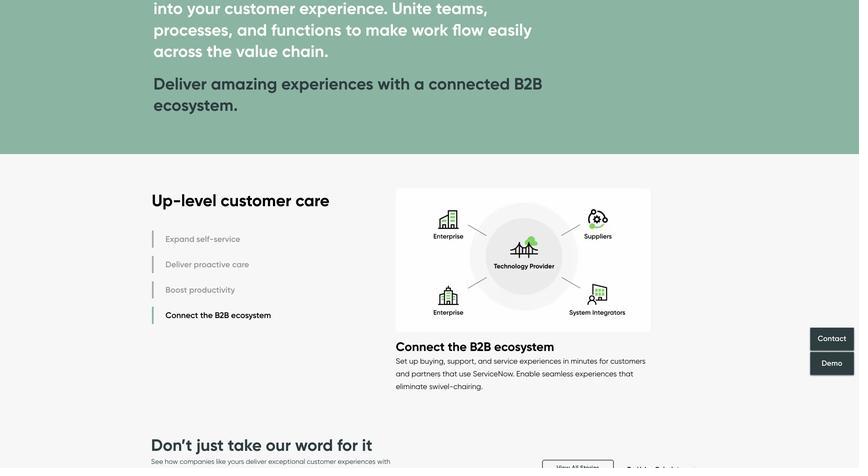 Task type: locate. For each thing, give the bounding box(es) containing it.
0 vertical spatial with
[[378, 73, 410, 94]]

expand self-service
[[166, 234, 241, 244]]

1 vertical spatial ecosystem
[[495, 339, 555, 354]]

ecosystem
[[231, 310, 271, 320], [495, 339, 555, 354]]

connect inside connect the b2b ecosystem set up buying, support, and service experiences in minutes for customers and partners that use servicenow. enable seamless experiences that eliminate swivel-chairing.
[[396, 339, 445, 354]]

the inside the connect the b2b ecosystem link
[[200, 310, 213, 320]]

connect the b2b ecosystem link
[[152, 307, 273, 324]]

experiences
[[282, 73, 374, 94], [520, 356, 562, 365], [576, 369, 617, 378], [338, 458, 376, 466]]

chairing.
[[454, 382, 483, 391]]

0 vertical spatial and
[[478, 356, 492, 365]]

the down productivity
[[200, 310, 213, 320]]

2 vertical spatial b2b
[[470, 339, 492, 354]]

deliver proactive care
[[166, 260, 249, 269]]

1 vertical spatial for
[[337, 435, 358, 455]]

and up servicenow.
[[478, 356, 492, 365]]

1 with from the top
[[378, 73, 410, 94]]

0 vertical spatial service
[[214, 234, 241, 244]]

deliver up ecosystem.
[[154, 73, 207, 94]]

1 horizontal spatial customer
[[307, 458, 336, 466]]

and
[[478, 356, 492, 365], [396, 369, 410, 378]]

ecosystem for connect the b2b ecosystem
[[231, 310, 271, 320]]

for left it
[[337, 435, 358, 455]]

that down customers at bottom
[[619, 369, 634, 378]]

word
[[295, 435, 333, 455]]

1 vertical spatial customer
[[307, 458, 336, 466]]

0 horizontal spatial service
[[214, 234, 241, 244]]

care
[[296, 190, 330, 211], [232, 260, 249, 269]]

b2b
[[515, 73, 543, 94], [215, 310, 229, 320], [470, 339, 492, 354]]

deliver
[[154, 73, 207, 94], [166, 260, 192, 269]]

demo link
[[811, 352, 855, 375]]

1 horizontal spatial that
[[619, 369, 634, 378]]

deliver inside the deliver amazing experiences with a connected b2b ecosystem.
[[154, 73, 207, 94]]

use
[[459, 369, 471, 378]]

1 vertical spatial the
[[448, 339, 467, 354]]

0 horizontal spatial the
[[200, 310, 213, 320]]

0 vertical spatial care
[[296, 190, 330, 211]]

experiences inside the deliver amazing experiences with a connected b2b ecosystem.
[[282, 73, 374, 94]]

for
[[600, 356, 609, 365], [337, 435, 358, 455]]

service up servicenow.
[[494, 356, 518, 365]]

0 vertical spatial deliver
[[154, 73, 207, 94]]

deliver inside the "deliver proactive care" link
[[166, 260, 192, 269]]

deliver down expand
[[166, 260, 192, 269]]

the for connect the b2b ecosystem
[[200, 310, 213, 320]]

0 horizontal spatial that
[[443, 369, 458, 378]]

connect up up
[[396, 339, 445, 354]]

the inside connect the b2b ecosystem set up buying, support, and service experiences in minutes for customers and partners that use servicenow. enable seamless experiences that eliminate swivel-chairing.
[[448, 339, 467, 354]]

b2b inside connect the b2b ecosystem set up buying, support, and service experiences in minutes for customers and partners that use servicenow. enable seamless experiences that eliminate swivel-chairing.
[[470, 339, 492, 354]]

0 horizontal spatial connect
[[166, 310, 198, 320]]

service up the "deliver proactive care" link
[[214, 234, 241, 244]]

0 vertical spatial for
[[600, 356, 609, 365]]

expand self-service link
[[152, 231, 273, 248]]

1 vertical spatial service
[[494, 356, 518, 365]]

1 horizontal spatial connect
[[396, 339, 445, 354]]

1 vertical spatial with
[[378, 458, 391, 466]]

1 horizontal spatial ecosystem
[[495, 339, 555, 354]]

productivity
[[189, 285, 235, 295]]

deliver for deliver amazing experiences with a connected b2b ecosystem.
[[154, 73, 207, 94]]

1 vertical spatial and
[[396, 369, 410, 378]]

0 vertical spatial b2b
[[515, 73, 543, 94]]

1 vertical spatial deliver
[[166, 260, 192, 269]]

yours
[[228, 458, 244, 466]]

seamless
[[542, 369, 574, 378]]

with
[[378, 73, 410, 94], [378, 458, 391, 466]]

connect
[[166, 310, 198, 320], [396, 339, 445, 354]]

self-
[[197, 234, 214, 244]]

1 vertical spatial b2b
[[215, 310, 229, 320]]

for right minutes
[[600, 356, 609, 365]]

amazing
[[211, 73, 277, 94]]

deliver proactive care link
[[152, 256, 273, 273]]

connect for connect the b2b ecosystem
[[166, 310, 198, 320]]

1 vertical spatial connect
[[396, 339, 445, 354]]

1 horizontal spatial and
[[478, 356, 492, 365]]

0 horizontal spatial for
[[337, 435, 358, 455]]

1 horizontal spatial for
[[600, 356, 609, 365]]

2 with from the top
[[378, 458, 391, 466]]

and down the set
[[396, 369, 410, 378]]

1 horizontal spatial b2b
[[470, 339, 492, 354]]

1 vertical spatial care
[[232, 260, 249, 269]]

it
[[362, 435, 373, 455]]

proactive
[[194, 260, 230, 269]]

0 vertical spatial connect
[[166, 310, 198, 320]]

a
[[414, 73, 425, 94]]

that left use
[[443, 369, 458, 378]]

the up the support, at the right bottom
[[448, 339, 467, 354]]

1 horizontal spatial service
[[494, 356, 518, 365]]

ecosystem inside the connect the b2b ecosystem link
[[231, 310, 271, 320]]

0 horizontal spatial ecosystem
[[231, 310, 271, 320]]

customer
[[221, 190, 292, 211], [307, 458, 336, 466]]

0 horizontal spatial care
[[232, 260, 249, 269]]

contact
[[819, 334, 847, 343]]

up-
[[152, 190, 181, 211]]

connect down "boost"
[[166, 310, 198, 320]]

ecosystem inside connect the b2b ecosystem set up buying, support, and service experiences in minutes for customers and partners that use servicenow. enable seamless experiences that eliminate swivel-chairing.
[[495, 339, 555, 354]]

2 that from the left
[[619, 369, 634, 378]]

0 vertical spatial customer
[[221, 190, 292, 211]]

0 vertical spatial the
[[200, 310, 213, 320]]

1 horizontal spatial care
[[296, 190, 330, 211]]

that
[[443, 369, 458, 378], [619, 369, 634, 378]]

1 horizontal spatial the
[[448, 339, 467, 354]]

contact link
[[811, 328, 855, 350]]

deliver amazing experiences with a connected b2b ecosystem.
[[154, 73, 543, 115]]

companies
[[180, 458, 215, 466]]

the
[[200, 310, 213, 320], [448, 339, 467, 354]]

0 horizontal spatial b2b
[[215, 310, 229, 320]]

enable
[[517, 369, 541, 378]]

b2b for connect the b2b ecosystem
[[215, 310, 229, 320]]

ecosystem.
[[154, 95, 238, 115]]

service
[[214, 234, 241, 244], [494, 356, 518, 365]]

with inside the deliver amazing experiences with a connected b2b ecosystem.
[[378, 73, 410, 94]]

set
[[396, 356, 408, 365]]

0 horizontal spatial and
[[396, 369, 410, 378]]

0 vertical spatial ecosystem
[[231, 310, 271, 320]]

2 horizontal spatial b2b
[[515, 73, 543, 94]]



Task type: vqa. For each thing, say whether or not it's contained in the screenshot.
Ecosystem to the top
yes



Task type: describe. For each thing, give the bounding box(es) containing it.
experiences inside don't just take our word for it see how companies like yours deliver exceptional customer experiences with
[[338, 458, 376, 466]]

partners
[[412, 369, 441, 378]]

deliver
[[246, 458, 267, 466]]

service inside connect the b2b ecosystem set up buying, support, and service experiences in minutes for customers and partners that use servicenow. enable seamless experiences that eliminate swivel-chairing.
[[494, 356, 518, 365]]

don't just take our word for it see how companies like yours deliver exceptional customer experiences with
[[151, 435, 391, 468]]

take
[[228, 435, 262, 455]]

like
[[216, 458, 226, 466]]

servicenow.
[[473, 369, 515, 378]]

boost
[[166, 285, 187, 295]]

connect for connect the b2b ecosystem set up buying, support, and service experiences in minutes for customers and partners that use servicenow. enable seamless experiences that eliminate swivel-chairing.
[[396, 339, 445, 354]]

b2b for connect the b2b ecosystem set up buying, support, and service experiences in minutes for customers and partners that use servicenow. enable seamless experiences that eliminate swivel-chairing.
[[470, 339, 492, 354]]

support,
[[448, 356, 477, 365]]

see
[[151, 458, 163, 466]]

1 that from the left
[[443, 369, 458, 378]]

for inside don't just take our word for it see how companies like yours deliver exceptional customer experiences with
[[337, 435, 358, 455]]

boost productivity
[[166, 285, 235, 295]]

ecosystem for connect the b2b ecosystem set up buying, support, and service experiences in minutes for customers and partners that use servicenow. enable seamless experiences that eliminate swivel-chairing.
[[495, 339, 555, 354]]

the for connect the b2b ecosystem set up buying, support, and service experiences in minutes for customers and partners that use servicenow. enable seamless experiences that eliminate swivel-chairing.
[[448, 339, 467, 354]]

deliver for deliver proactive care
[[166, 260, 192, 269]]

connect the b2b ecosystem
[[166, 310, 271, 320]]

boost productivity link
[[152, 281, 273, 299]]

connect the b2b ecosystem set up buying, support, and service experiences in minutes for customers and partners that use servicenow. enable seamless experiences that eliminate swivel-chairing.
[[396, 339, 646, 391]]

eliminate
[[396, 382, 428, 391]]

level
[[181, 190, 217, 211]]

b2b inside the deliver amazing experiences with a connected b2b ecosystem.
[[515, 73, 543, 94]]

swivel-
[[430, 382, 454, 391]]

buying,
[[421, 356, 446, 365]]

up-level customer care
[[152, 190, 330, 211]]

customer inside don't just take our word for it see how companies like yours deliver exceptional customer experiences with
[[307, 458, 336, 466]]

minutes
[[571, 356, 598, 365]]

0 horizontal spatial customer
[[221, 190, 292, 211]]

with inside don't just take our word for it see how companies like yours deliver exceptional customer experiences with
[[378, 458, 391, 466]]

customers
[[611, 356, 646, 365]]

create seamless experiences for customers & partners image
[[396, 182, 651, 339]]

up
[[410, 356, 419, 365]]

expand
[[166, 234, 195, 244]]

in
[[564, 356, 569, 365]]

don't
[[151, 435, 192, 455]]

exceptional
[[268, 458, 305, 466]]

how
[[165, 458, 178, 466]]

demo
[[823, 359, 843, 368]]

for inside connect the b2b ecosystem set up buying, support, and service experiences in minutes for customers and partners that use servicenow. enable seamless experiences that eliminate swivel-chairing.
[[600, 356, 609, 365]]

just
[[196, 435, 224, 455]]

connected
[[429, 73, 510, 94]]

our
[[266, 435, 291, 455]]



